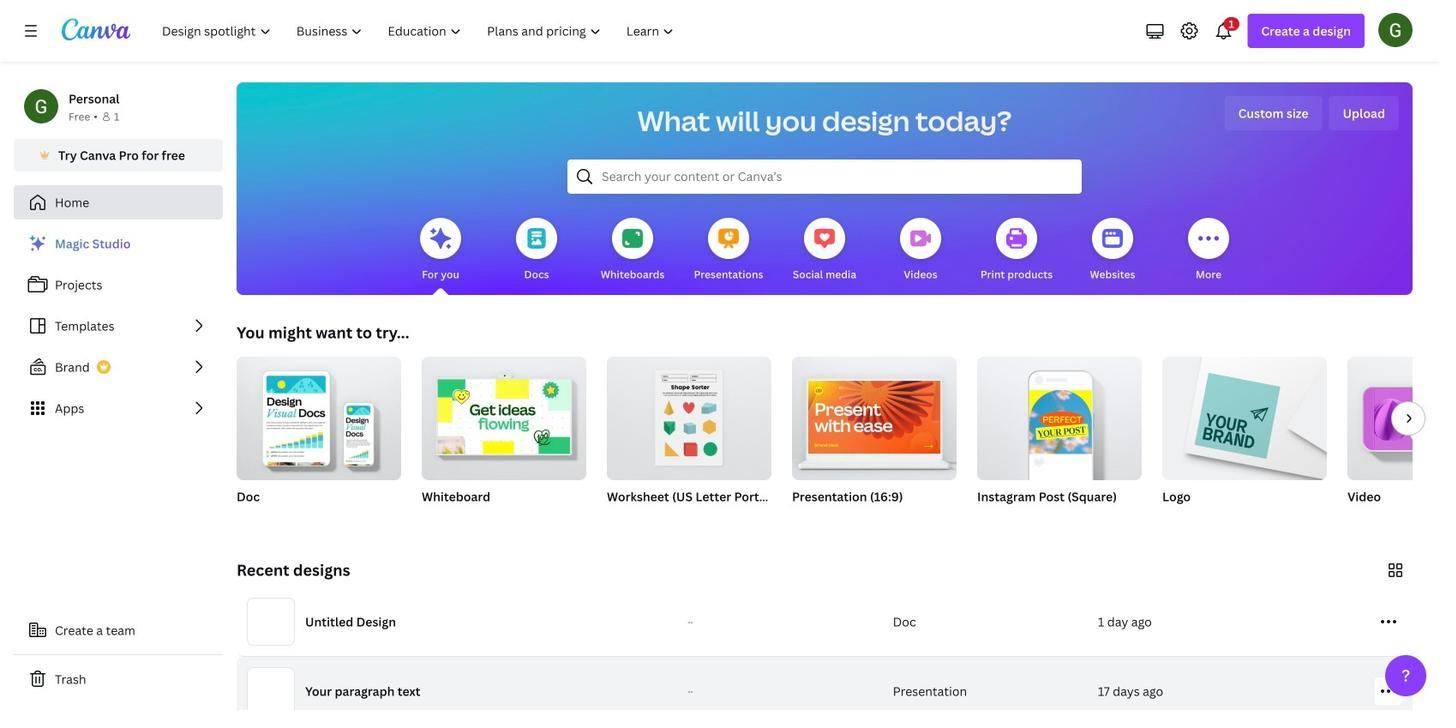 Task type: vqa. For each thing, say whether or not it's contained in the screenshot.
of to the left
no



Task type: locate. For each thing, give the bounding box(es) containing it.
list
[[14, 226, 223, 425]]

gary orlando image
[[1379, 13, 1413, 47]]

group
[[237, 350, 401, 527], [237, 350, 401, 480], [422, 350, 587, 527], [422, 350, 587, 480], [607, 350, 772, 527], [607, 350, 772, 480], [792, 350, 957, 527], [792, 350, 957, 480], [978, 350, 1142, 527], [978, 350, 1142, 480], [1163, 350, 1328, 527], [1163, 350, 1328, 480], [1348, 357, 1441, 527], [1348, 357, 1441, 480]]

Search search field
[[602, 160, 1048, 193]]

top level navigation element
[[151, 14, 689, 48]]

None search field
[[568, 160, 1082, 194]]



